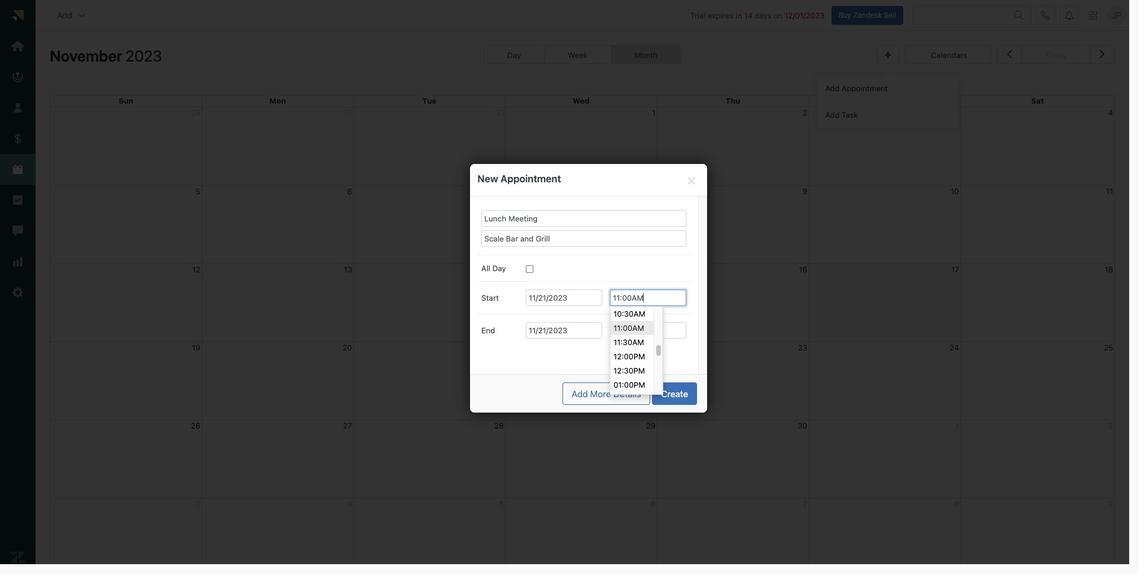 Task type: vqa. For each thing, say whether or not it's contained in the screenshot.
Talk live's the Talk
no



Task type: locate. For each thing, give the bounding box(es) containing it.
14 right all
[[495, 265, 504, 274]]

add
[[57, 10, 72, 20], [825, 83, 840, 93], [825, 110, 840, 120], [572, 389, 588, 399]]

trial expires in 14 days on 12/01/2023
[[690, 10, 825, 20]]

19
[[192, 343, 200, 353]]

0 horizontal spatial 14
[[495, 265, 504, 274]]

add appointment
[[825, 83, 888, 93]]

0 vertical spatial appointment
[[842, 83, 888, 93]]

1 horizontal spatial appointment
[[842, 83, 888, 93]]

appointment up fri at the right top
[[842, 83, 888, 93]]

add inside button
[[57, 10, 72, 20]]

add for add more details
[[572, 389, 588, 399]]

23
[[798, 343, 807, 353]]

29
[[646, 421, 656, 431]]

add up "add task"
[[825, 83, 840, 93]]

sell
[[884, 10, 896, 19]]

17
[[951, 265, 959, 274]]

12/01/2023
[[785, 10, 825, 20]]

add left task at the right of page
[[825, 110, 840, 120]]

appointment for new appointment
[[501, 173, 561, 185]]

20
[[343, 343, 352, 353]]

12
[[192, 265, 200, 274]]

sun
[[119, 96, 133, 106]]

4
[[1108, 108, 1113, 117]]

×
[[687, 170, 696, 188]]

buy zendesk sell
[[839, 10, 896, 19]]

14 right in
[[744, 10, 753, 20]]

add left the "more"
[[572, 389, 588, 399]]

End Time text field
[[610, 322, 686, 339]]

27
[[343, 421, 352, 431]]

end
[[481, 326, 495, 336]]

10:30am
[[614, 309, 645, 319]]

buy
[[839, 10, 851, 19]]

1 horizontal spatial 14
[[744, 10, 753, 20]]

28
[[494, 421, 504, 431]]

buy zendesk sell button
[[831, 6, 903, 25]]

week
[[568, 50, 588, 60]]

Start Date text field
[[526, 290, 602, 306]]

all day
[[481, 264, 506, 273]]

start
[[481, 293, 499, 303]]

Location text field
[[481, 231, 686, 247]]

14
[[744, 10, 753, 20], [495, 265, 504, 274]]

day
[[507, 50, 521, 60]]

End Date text field
[[526, 322, 602, 339]]

0 horizontal spatial appointment
[[501, 173, 561, 185]]

angle right image
[[1100, 46, 1105, 62]]

calls image
[[1041, 10, 1050, 20]]

0 vertical spatial 14
[[744, 10, 753, 20]]

1 vertical spatial appointment
[[501, 173, 561, 185]]

12:30pm
[[614, 366, 645, 376]]

search image
[[1014, 10, 1024, 20]]

fri
[[880, 96, 890, 106]]

13
[[344, 265, 352, 274]]

expires
[[708, 10, 734, 20]]

18
[[1105, 265, 1113, 274]]

3
[[954, 108, 959, 117]]

zendesk image
[[10, 551, 25, 566]]

10
[[951, 187, 959, 196]]

01:30pm
[[614, 395, 645, 404]]

appointment right new
[[501, 173, 561, 185]]

create
[[661, 389, 688, 399]]

trial
[[690, 10, 706, 20]]

add left chevron down icon
[[57, 10, 72, 20]]

zendesk
[[853, 10, 882, 19]]

appointment
[[842, 83, 888, 93], [501, 173, 561, 185]]

None checkbox
[[526, 266, 534, 273]]

1
[[652, 108, 656, 117]]

16
[[799, 265, 807, 274]]

sat
[[1031, 96, 1044, 106]]

24
[[950, 343, 959, 353]]

create link
[[652, 383, 697, 405]]

add for add task
[[825, 110, 840, 120]]

all
[[481, 264, 490, 273]]



Task type: describe. For each thing, give the bounding box(es) containing it.
25
[[1104, 343, 1113, 353]]

5
[[196, 187, 200, 196]]

day
[[492, 264, 506, 273]]

Start Time text field
[[610, 290, 686, 306]]

2
[[803, 108, 807, 117]]

bell image
[[1065, 10, 1074, 20]]

jp
[[1112, 10, 1122, 20]]

days
[[755, 10, 771, 20]]

november
[[50, 47, 122, 65]]

30
[[798, 421, 807, 431]]

chevron down image
[[77, 10, 86, 20]]

26
[[191, 421, 200, 431]]

zendesk products image
[[1089, 11, 1097, 19]]

calendars
[[931, 50, 967, 60]]

1 vertical spatial 14
[[495, 265, 504, 274]]

add for add
[[57, 10, 72, 20]]

more
[[590, 389, 611, 399]]

add button
[[47, 3, 96, 27]]

new appointment
[[477, 173, 561, 185]]

add more details link
[[563, 383, 650, 405]]

10:00am
[[614, 295, 645, 305]]

angle left image
[[1007, 46, 1012, 62]]

9
[[803, 187, 807, 196]]

thu
[[726, 96, 740, 106]]

details
[[613, 389, 641, 399]]

new
[[477, 173, 498, 185]]

add for add appointment
[[825, 83, 840, 93]]

10:00am 10:30am 11:00am 11:30am 12:00pm 12:30pm 01:00pm 01:30pm
[[614, 295, 645, 404]]

on
[[774, 10, 783, 20]]

appointment for add appointment
[[842, 83, 888, 93]]

plus image
[[885, 52, 891, 59]]

in
[[736, 10, 742, 20]]

add task
[[825, 110, 858, 120]]

01:00pm
[[614, 381, 645, 390]]

Untitled Appointment text field
[[481, 210, 686, 227]]

wed
[[573, 96, 590, 106]]

11
[[1106, 187, 1113, 196]]

tue
[[422, 96, 436, 106]]

12:00pm
[[614, 352, 645, 362]]

× link
[[684, 170, 699, 188]]

jp button
[[1107, 6, 1126, 25]]

add more details
[[572, 389, 641, 399]]

task
[[842, 110, 858, 120]]

11:00am
[[614, 324, 644, 333]]

2023
[[126, 47, 162, 65]]

6
[[347, 187, 352, 196]]

november 2023
[[50, 47, 162, 65]]

mon
[[269, 96, 286, 106]]

today
[[1045, 50, 1067, 60]]

11:30am
[[614, 338, 644, 347]]

22
[[646, 343, 656, 353]]



